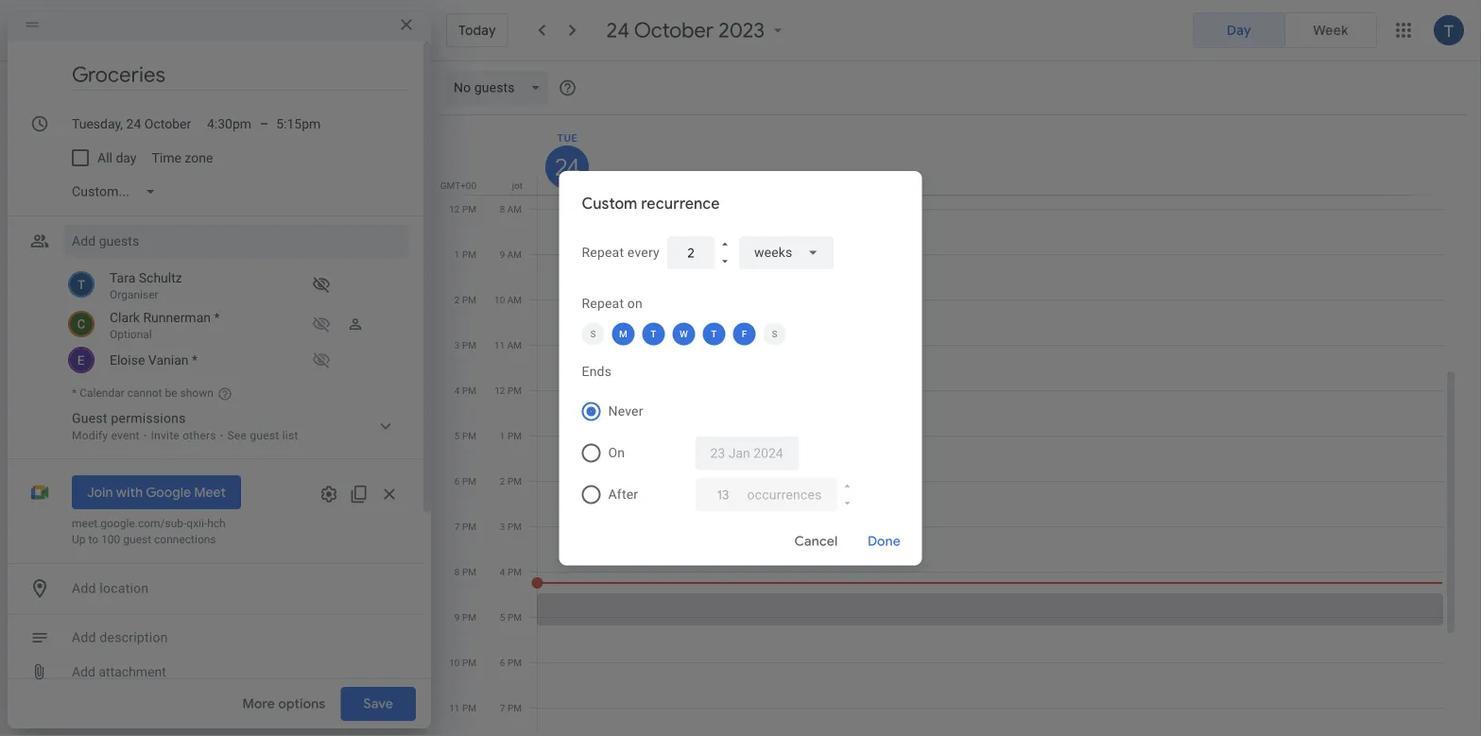 Task type: vqa. For each thing, say whether or not it's contained in the screenshot.
My
no



Task type: describe. For each thing, give the bounding box(es) containing it.
Date on which the recurrence ends text field
[[710, 436, 784, 470]]

meet.google.com/sub-qxii-hch up to 100 guest connections
[[72, 517, 226, 546]]

done button
[[854, 518, 915, 564]]

Wednesday checkbox
[[673, 323, 695, 345]]

tara schultz organiser
[[110, 270, 182, 302]]

jot
[[512, 180, 523, 191]]

1 horizontal spatial 12
[[495, 385, 505, 396]]

runnerman
[[143, 310, 211, 325]]

1 vertical spatial 6 pm
[[500, 657, 522, 668]]

1 vertical spatial 3
[[500, 521, 505, 532]]

recurrence
[[641, 194, 720, 213]]

am for 11 am
[[507, 339, 522, 351]]

schultz
[[139, 270, 182, 286]]

optional
[[110, 328, 152, 341]]

eloise
[[110, 352, 145, 368]]

0 horizontal spatial 2
[[455, 294, 460, 305]]

meet
[[194, 484, 226, 501]]

repeat on
[[582, 296, 643, 311]]

s for the s checkbox
[[772, 328, 778, 340]]

1 horizontal spatial 4
[[500, 566, 505, 578]]

meet.google.com/sub-
[[72, 517, 187, 530]]

add
[[72, 664, 95, 680]]

attachment
[[99, 664, 166, 680]]

0 horizontal spatial 4
[[455, 385, 460, 396]]

9 for 9 pm
[[455, 612, 460, 623]]

Day radio
[[1193, 12, 1286, 48]]

1 vertical spatial 6
[[500, 657, 505, 668]]

tara schultz, organiser tree item
[[64, 266, 408, 305]]

today button
[[446, 13, 508, 47]]

google
[[146, 484, 191, 501]]

tara
[[110, 270, 135, 286]]

day
[[1227, 22, 1252, 38]]

time zone
[[152, 150, 213, 166]]

9 for 9 am
[[500, 249, 505, 260]]

* for clark runnerman * optional
[[214, 310, 220, 325]]

to
[[88, 533, 98, 546]]

1 horizontal spatial 1
[[500, 430, 505, 441]]

8 for 8 am
[[500, 203, 505, 215]]

11 pm
[[449, 702, 476, 714]]

10 am
[[494, 294, 522, 305]]

Tuesday checkbox
[[642, 323, 665, 345]]

1 horizontal spatial 1 pm
[[500, 430, 522, 441]]

11 for 11 am
[[494, 339, 505, 351]]

0 vertical spatial 5 pm
[[455, 430, 476, 441]]

add attachment button
[[64, 655, 174, 689]]

add attachment
[[72, 664, 166, 680]]

1 horizontal spatial 2 pm
[[500, 476, 522, 487]]

11 am
[[494, 339, 522, 351]]

guest
[[123, 533, 151, 546]]

Occurrence count number field
[[710, 478, 736, 512]]

eloise vanian tree item
[[64, 345, 408, 375]]

0 horizontal spatial 6
[[455, 476, 460, 487]]

0 vertical spatial 5
[[455, 430, 460, 441]]

time zone button
[[144, 141, 221, 175]]

guests invited to this event. tree
[[64, 266, 408, 375]]

–
[[260, 116, 269, 132]]

up
[[72, 533, 86, 546]]

0 vertical spatial 4 pm
[[455, 385, 476, 396]]

clark runnerman, optional tree item
[[64, 305, 408, 345]]

0 horizontal spatial 12
[[449, 203, 460, 215]]

1 vertical spatial 3 pm
[[500, 521, 522, 532]]

8 am
[[500, 203, 522, 215]]

24 october 2023
[[607, 17, 765, 43]]

w
[[680, 328, 688, 340]]

custom recurrence dialog
[[559, 171, 922, 566]]

option group inside custom recurrence dialog
[[574, 391, 900, 515]]

time
[[152, 150, 181, 166]]

11 for 11 pm
[[449, 702, 460, 714]]

grid containing gmt+00
[[439, 115, 1459, 736]]

m
[[619, 328, 628, 340]]

day
[[116, 150, 137, 166]]

0 vertical spatial 12 pm
[[449, 203, 476, 215]]

1 vertical spatial 7 pm
[[500, 702, 522, 714]]

Weeks to repeat number field
[[682, 236, 699, 270]]

vanian
[[148, 352, 189, 368]]

organiser
[[110, 288, 158, 302]]

* calendar cannot be shown
[[72, 386, 213, 400]]

every
[[628, 245, 660, 260]]

0 horizontal spatial 7 pm
[[455, 521, 476, 532]]

qxii-
[[187, 517, 207, 530]]



Task type: locate. For each thing, give the bounding box(es) containing it.
0 vertical spatial 12
[[449, 203, 460, 215]]

Sunday checkbox
[[582, 323, 605, 345]]

today
[[459, 22, 496, 39]]

24 october 2023 button
[[599, 17, 795, 43]]

* down tara schultz, organiser tree item
[[214, 310, 220, 325]]

0 horizontal spatial 5
[[455, 430, 460, 441]]

custom
[[582, 194, 638, 213]]

be
[[165, 386, 177, 400]]

repeat for repeat on
[[582, 296, 624, 311]]

* right vanian
[[192, 352, 198, 368]]

1 pm down 11 am
[[500, 430, 522, 441]]

1 horizontal spatial 6 pm
[[500, 657, 522, 668]]

s for the 's' checkbox on the left
[[590, 328, 596, 340]]

repeat up the 's' checkbox on the left
[[582, 296, 624, 311]]

all day
[[97, 150, 137, 166]]

1 vertical spatial 2
[[500, 476, 505, 487]]

on
[[628, 296, 643, 311]]

12 pm down 11 am
[[495, 385, 522, 396]]

t for tuesday checkbox
[[651, 328, 657, 340]]

am for 8 am
[[507, 203, 522, 215]]

0 horizontal spatial t
[[651, 328, 657, 340]]

1 vertical spatial 1 pm
[[500, 430, 522, 441]]

am down 8 am
[[507, 249, 522, 260]]

1 horizontal spatial 5
[[500, 612, 505, 623]]

1 s from the left
[[590, 328, 596, 340]]

1 horizontal spatial 3
[[500, 521, 505, 532]]

9 am
[[500, 249, 522, 260]]

0 horizontal spatial option group
[[574, 391, 900, 515]]

0 vertical spatial 2
[[455, 294, 460, 305]]

1 repeat from the top
[[582, 245, 624, 260]]

t
[[651, 328, 657, 340], [711, 328, 717, 340]]

7 pm up 8 pm
[[455, 521, 476, 532]]

1 pm
[[455, 249, 476, 260], [500, 430, 522, 441]]

7 up 8 pm
[[455, 521, 460, 532]]

100
[[101, 533, 120, 546]]

1 am from the top
[[507, 203, 522, 215]]

0 vertical spatial 10
[[494, 294, 505, 305]]

done
[[868, 533, 901, 549]]

1 vertical spatial 12
[[495, 385, 505, 396]]

1 horizontal spatial 9
[[500, 249, 505, 260]]

0 vertical spatial 6
[[455, 476, 460, 487]]

eloise vanian *
[[110, 352, 198, 368]]

1 vertical spatial 4
[[500, 566, 505, 578]]

0 vertical spatial 7
[[455, 521, 460, 532]]

* left the calendar
[[72, 386, 77, 400]]

pm
[[462, 203, 476, 215], [462, 249, 476, 260], [462, 294, 476, 305], [462, 339, 476, 351], [462, 385, 476, 396], [508, 385, 522, 396], [462, 430, 476, 441], [508, 430, 522, 441], [462, 476, 476, 487], [508, 476, 522, 487], [462, 521, 476, 532], [508, 521, 522, 532], [462, 566, 476, 578], [508, 566, 522, 578], [462, 612, 476, 623], [508, 612, 522, 623], [462, 657, 476, 668], [508, 657, 522, 668], [462, 702, 476, 714], [508, 702, 522, 714]]

9 up 10 am
[[500, 249, 505, 260]]

0 vertical spatial 8
[[500, 203, 505, 215]]

1 horizontal spatial 7
[[500, 702, 505, 714]]

2
[[455, 294, 460, 305], [500, 476, 505, 487]]

cancel button
[[786, 518, 847, 564]]

6 pm up 8 pm
[[455, 476, 476, 487]]

1 horizontal spatial option group
[[1193, 12, 1377, 48]]

am down jot at the top of the page
[[507, 203, 522, 215]]

never
[[608, 403, 643, 419]]

11 down 10 pm
[[449, 702, 460, 714]]

s left m
[[590, 328, 596, 340]]

1 horizontal spatial 11
[[494, 339, 505, 351]]

11 down 10 am
[[494, 339, 505, 351]]

5 pm
[[455, 430, 476, 441], [500, 612, 522, 623]]

0 horizontal spatial 9
[[455, 612, 460, 623]]

1 vertical spatial 9
[[455, 612, 460, 623]]

cancel
[[795, 533, 838, 549]]

0 vertical spatial 1 pm
[[455, 249, 476, 260]]

* for eloise vanian *
[[192, 352, 198, 368]]

Monday checkbox
[[612, 323, 635, 345]]

4 pm
[[455, 385, 476, 396], [500, 566, 522, 578]]

24
[[607, 17, 630, 43]]

1 horizontal spatial *
[[192, 352, 198, 368]]

0 vertical spatial 11
[[494, 339, 505, 351]]

connections
[[154, 533, 216, 546]]

calendar
[[80, 386, 125, 400]]

0 horizontal spatial 2 pm
[[455, 294, 476, 305]]

0 horizontal spatial 7
[[455, 521, 460, 532]]

option group containing day
[[1193, 12, 1377, 48]]

8
[[500, 203, 505, 215], [455, 566, 460, 578]]

am down 9 am
[[507, 294, 522, 305]]

1 horizontal spatial 3 pm
[[500, 521, 522, 532]]

9 up 10 pm
[[455, 612, 460, 623]]

1 vertical spatial 5
[[500, 612, 505, 623]]

0 vertical spatial 4
[[455, 385, 460, 396]]

1 pm left 9 am
[[455, 249, 476, 260]]

6 right 10 pm
[[500, 657, 505, 668]]

1 vertical spatial 12 pm
[[495, 385, 522, 396]]

0 horizontal spatial 1
[[455, 249, 460, 260]]

0 horizontal spatial 3
[[455, 339, 460, 351]]

2 vertical spatial *
[[72, 386, 77, 400]]

6 up 8 pm
[[455, 476, 460, 487]]

0 horizontal spatial *
[[72, 386, 77, 400]]

2 pm
[[455, 294, 476, 305], [500, 476, 522, 487]]

10 for 10 pm
[[449, 657, 460, 668]]

zone
[[185, 150, 213, 166]]

9
[[500, 249, 505, 260], [455, 612, 460, 623]]

0 horizontal spatial 1 pm
[[455, 249, 476, 260]]

11
[[494, 339, 505, 351], [449, 702, 460, 714]]

12 pm down the gmt+00
[[449, 203, 476, 215]]

1 horizontal spatial 2
[[500, 476, 505, 487]]

6
[[455, 476, 460, 487], [500, 657, 505, 668]]

Thursday checkbox
[[703, 323, 726, 345]]

12 pm
[[449, 203, 476, 215], [495, 385, 522, 396]]

12 down 11 am
[[495, 385, 505, 396]]

am down 10 am
[[507, 339, 522, 351]]

0 vertical spatial 1
[[455, 249, 460, 260]]

7 right 11 pm
[[500, 702, 505, 714]]

10
[[494, 294, 505, 305], [449, 657, 460, 668]]

10 pm
[[449, 657, 476, 668]]

all
[[97, 150, 112, 166]]

1 left 9 am
[[455, 249, 460, 260]]

column header
[[537, 115, 1444, 195]]

repeat for repeat every
[[582, 245, 624, 260]]

1 horizontal spatial 4 pm
[[500, 566, 522, 578]]

0 horizontal spatial s
[[590, 328, 596, 340]]

october
[[634, 17, 714, 43]]

0 vertical spatial 3 pm
[[455, 339, 476, 351]]

1 horizontal spatial 12 pm
[[495, 385, 522, 396]]

t inside checkbox
[[651, 328, 657, 340]]

t inside checkbox
[[711, 328, 717, 340]]

1 down 11 am
[[500, 430, 505, 441]]

0 vertical spatial 9
[[500, 249, 505, 260]]

1 vertical spatial 7
[[500, 702, 505, 714]]

s
[[590, 328, 596, 340], [772, 328, 778, 340]]

1 horizontal spatial 7 pm
[[500, 702, 522, 714]]

5
[[455, 430, 460, 441], [500, 612, 505, 623]]

am for 9 am
[[507, 249, 522, 260]]

1 vertical spatial 11
[[449, 702, 460, 714]]

1 horizontal spatial 8
[[500, 203, 505, 215]]

f
[[742, 328, 747, 340]]

1 horizontal spatial t
[[711, 328, 717, 340]]

repeat every
[[582, 245, 660, 260]]

2023
[[719, 17, 765, 43]]

Add title text field
[[72, 61, 408, 89]]

0 horizontal spatial 12 pm
[[449, 203, 476, 215]]

None field
[[739, 236, 834, 270]]

1 vertical spatial option group
[[574, 391, 900, 515]]

week
[[1313, 22, 1349, 38]]

repeat left every
[[582, 245, 624, 260]]

0 vertical spatial 3
[[455, 339, 460, 351]]

1 horizontal spatial 6
[[500, 657, 505, 668]]

1 t from the left
[[651, 328, 657, 340]]

* inside eloise vanian tree item
[[192, 352, 198, 368]]

3 am from the top
[[507, 294, 522, 305]]

join
[[87, 484, 113, 501]]

0 horizontal spatial 6 pm
[[455, 476, 476, 487]]

0 horizontal spatial 11
[[449, 702, 460, 714]]

1 vertical spatial repeat
[[582, 296, 624, 311]]

1 vertical spatial 1
[[500, 430, 505, 441]]

8 pm
[[455, 566, 476, 578]]

t right "m" option
[[651, 328, 657, 340]]

2 am from the top
[[507, 249, 522, 260]]

10 up 11 pm
[[449, 657, 460, 668]]

clark
[[110, 310, 140, 325]]

join with google meet
[[87, 484, 226, 501]]

2 s from the left
[[772, 328, 778, 340]]

0 vertical spatial 7 pm
[[455, 521, 476, 532]]

cannot
[[127, 386, 162, 400]]

0 vertical spatial *
[[214, 310, 220, 325]]

none field inside custom recurrence dialog
[[739, 236, 834, 270]]

to element
[[260, 116, 269, 132]]

ends
[[582, 364, 612, 379]]

am for 10 am
[[507, 294, 522, 305]]

1 vertical spatial *
[[192, 352, 198, 368]]

1 horizontal spatial 5 pm
[[500, 612, 522, 623]]

4 am from the top
[[507, 339, 522, 351]]

1 vertical spatial 2 pm
[[500, 476, 522, 487]]

0 vertical spatial option group
[[1193, 12, 1377, 48]]

0 vertical spatial repeat
[[582, 245, 624, 260]]

0 horizontal spatial 8
[[455, 566, 460, 578]]

2 horizontal spatial *
[[214, 310, 220, 325]]

join with google meet link
[[72, 476, 241, 510]]

7 pm
[[455, 521, 476, 532], [500, 702, 522, 714]]

gmt+00
[[440, 180, 476, 191]]

option group containing never
[[574, 391, 900, 515]]

*
[[214, 310, 220, 325], [192, 352, 198, 368], [72, 386, 77, 400]]

* inside clark runnerman * optional
[[214, 310, 220, 325]]

Saturday checkbox
[[763, 323, 786, 345]]

10 up 11 am
[[494, 294, 505, 305]]

8 up 9 pm
[[455, 566, 460, 578]]

t for "thursday" checkbox
[[711, 328, 717, 340]]

12
[[449, 203, 460, 215], [495, 385, 505, 396]]

grid
[[439, 115, 1459, 736]]

8 up 9 am
[[500, 203, 505, 215]]

0 horizontal spatial 10
[[449, 657, 460, 668]]

1 vertical spatial 5 pm
[[500, 612, 522, 623]]

6 pm
[[455, 476, 476, 487], [500, 657, 522, 668]]

7 pm right 11 pm
[[500, 702, 522, 714]]

2 repeat from the top
[[582, 296, 624, 311]]

0 horizontal spatial 3 pm
[[455, 339, 476, 351]]

4
[[455, 385, 460, 396], [500, 566, 505, 578]]

1 horizontal spatial s
[[772, 328, 778, 340]]

shown
[[180, 386, 213, 400]]

1 horizontal spatial 10
[[494, 294, 505, 305]]

2 t from the left
[[711, 328, 717, 340]]

1 vertical spatial 8
[[455, 566, 460, 578]]

3
[[455, 339, 460, 351], [500, 521, 505, 532]]

0 vertical spatial 2 pm
[[455, 294, 476, 305]]

1 vertical spatial 4 pm
[[500, 566, 522, 578]]

0 horizontal spatial 4 pm
[[455, 385, 476, 396]]

custom recurrence
[[582, 194, 720, 213]]

0 horizontal spatial 5 pm
[[455, 430, 476, 441]]

7
[[455, 521, 460, 532], [500, 702, 505, 714]]

9 pm
[[455, 612, 476, 623]]

1
[[455, 249, 460, 260], [500, 430, 505, 441]]

clark runnerman * optional
[[110, 310, 220, 341]]

hch
[[207, 517, 226, 530]]

3 pm
[[455, 339, 476, 351], [500, 521, 522, 532]]

0 vertical spatial 6 pm
[[455, 476, 476, 487]]

after
[[608, 487, 638, 502]]

on
[[608, 445, 625, 461]]

s right friday checkbox
[[772, 328, 778, 340]]

option group
[[1193, 12, 1377, 48], [574, 391, 900, 515]]

10 for 10 am
[[494, 294, 505, 305]]

8 for 8 pm
[[455, 566, 460, 578]]

1 vertical spatial 10
[[449, 657, 460, 668]]

with
[[116, 484, 143, 501]]

6 pm right 10 pm
[[500, 657, 522, 668]]

Friday checkbox
[[733, 323, 756, 345]]

t right "w" checkbox
[[711, 328, 717, 340]]

repeat
[[582, 245, 624, 260], [582, 296, 624, 311]]

Week radio
[[1285, 12, 1377, 48]]

12 down the gmt+00
[[449, 203, 460, 215]]



